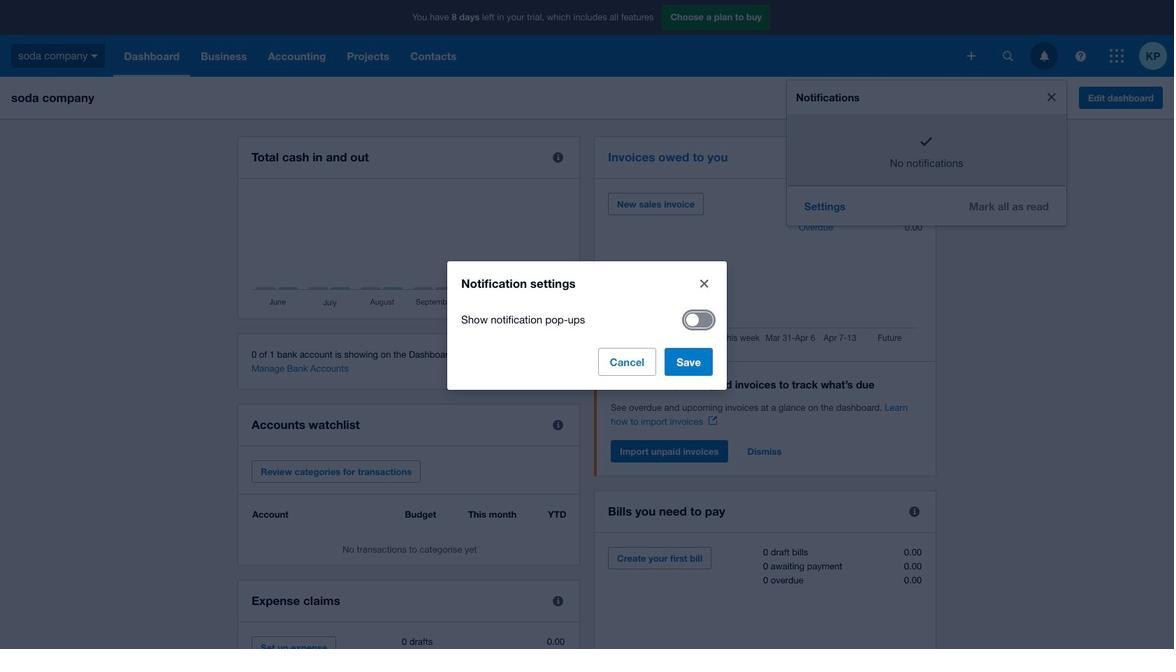 Task type: describe. For each thing, give the bounding box(es) containing it.
0 horizontal spatial svg image
[[1003, 51, 1014, 61]]

opens in a new tab image
[[709, 417, 717, 425]]



Task type: vqa. For each thing, say whether or not it's contained in the screenshot.
the 310 Owners Draw list box
no



Task type: locate. For each thing, give the bounding box(es) containing it.
svg image
[[1110, 49, 1124, 63], [1003, 51, 1014, 61]]

heading
[[611, 376, 923, 393]]

empty state of the bills widget with a 'create your first bill' button and an unpopulated column graph. image
[[608, 548, 923, 650]]

1 horizontal spatial svg image
[[1110, 49, 1124, 63]]

panel body document
[[611, 401, 923, 429], [611, 401, 923, 429]]

banner
[[0, 0, 1175, 650]]

empty state of the accounts watchlist widget, featuring a 'review categories for transactions' button and a data-less table with headings 'account,' 'budget,' 'this month,' and 'ytd.' image
[[252, 509, 566, 555]]

group
[[787, 80, 1067, 226]]

empty state widget for the total cash in and out feature, displaying a column graph summarising bank transaction data as total money in versus total money out across all connected bank accounts, enabling a visual comparison of the two amounts. image
[[252, 193, 566, 308]]

empty state of the expenses widget with a 'set up expense claims' button and a data-less table. image
[[252, 637, 566, 650]]

svg image
[[1040, 51, 1049, 61], [1076, 51, 1086, 61], [968, 52, 976, 60], [91, 54, 98, 58]]

dialog
[[448, 261, 727, 390]]



